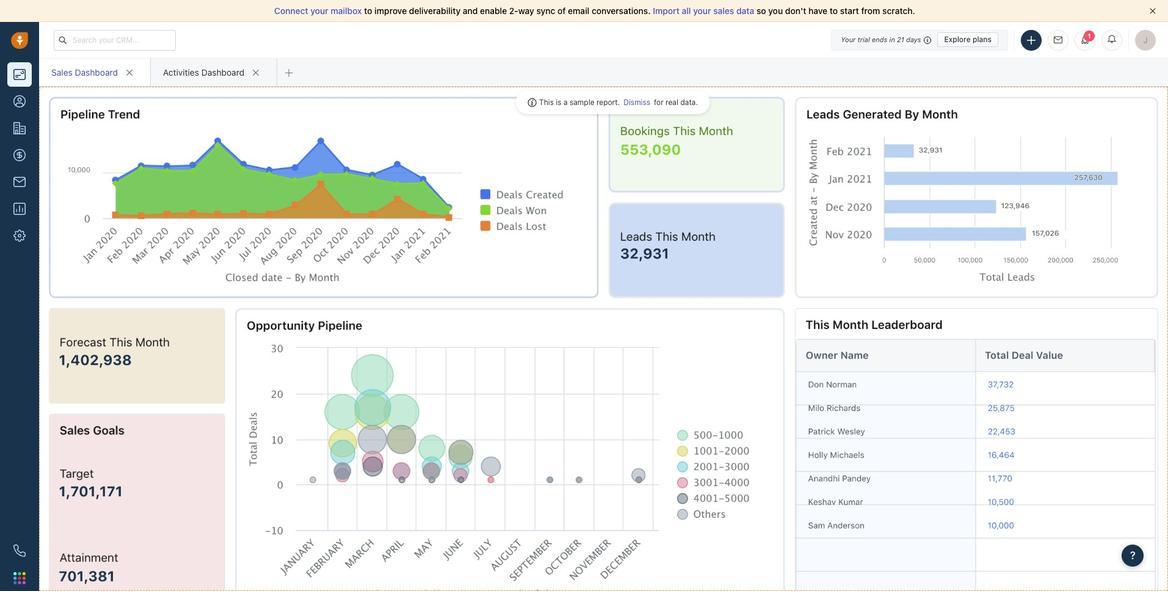 Task type: vqa. For each thing, say whether or not it's contained in the screenshot.
Get
no



Task type: describe. For each thing, give the bounding box(es) containing it.
2 your from the left
[[694, 5, 712, 16]]

explore plans
[[945, 35, 992, 44]]

and
[[463, 5, 478, 16]]

report.
[[597, 98, 620, 107]]

activities
[[163, 67, 199, 77]]

enable
[[480, 5, 507, 16]]

21
[[898, 35, 905, 43]]

so
[[757, 5, 767, 16]]

this
[[540, 98, 554, 107]]

a
[[564, 98, 568, 107]]

have
[[809, 5, 828, 16]]

conversations.
[[592, 5, 651, 16]]

don't
[[786, 5, 807, 16]]

sales
[[51, 67, 73, 77]]

plans
[[973, 35, 992, 44]]

deliverability
[[409, 5, 461, 16]]

1 to from the left
[[364, 5, 373, 16]]

dismiss
[[624, 98, 651, 107]]

improve
[[375, 5, 407, 16]]

close image
[[1151, 8, 1157, 14]]

phone element
[[7, 539, 32, 563]]

this is a sample report. dismiss for real data.
[[540, 98, 698, 107]]

activities dashboard
[[163, 67, 245, 77]]

connect your mailbox to improve deliverability and enable 2-way sync of email conversations. import all your sales data so you don't have to start from scratch.
[[274, 5, 916, 16]]

1 link
[[1075, 30, 1096, 50]]

mailbox
[[331, 5, 362, 16]]

dashboard for activities dashboard
[[201, 67, 245, 77]]

1
[[1088, 32, 1092, 39]]

in
[[890, 35, 896, 43]]

your
[[842, 35, 856, 43]]

scratch.
[[883, 5, 916, 16]]

explore plans link
[[938, 32, 999, 47]]

you
[[769, 5, 784, 16]]

start
[[841, 5, 860, 16]]

connect
[[274, 5, 308, 16]]

2-
[[510, 5, 519, 16]]



Task type: locate. For each thing, give the bounding box(es) containing it.
dismiss button
[[620, 97, 654, 108]]

1 your from the left
[[311, 5, 329, 16]]

trial
[[858, 35, 871, 43]]

your trial ends in 21 days
[[842, 35, 922, 43]]

of
[[558, 5, 566, 16]]

explore
[[945, 35, 971, 44]]

freshworks switcher image
[[13, 572, 26, 585]]

data
[[737, 5, 755, 16]]

your right all
[[694, 5, 712, 16]]

your
[[311, 5, 329, 16], [694, 5, 712, 16]]

days
[[907, 35, 922, 43]]

dashboard
[[75, 67, 118, 77], [201, 67, 245, 77]]

data.
[[681, 98, 698, 107]]

dashboard for sales dashboard
[[75, 67, 118, 77]]

sales
[[714, 5, 735, 16]]

send email image
[[1055, 36, 1063, 44]]

connect your mailbox link
[[274, 5, 364, 16]]

all
[[682, 5, 691, 16]]

for
[[654, 98, 664, 107]]

0 horizontal spatial dashboard
[[75, 67, 118, 77]]

is
[[556, 98, 562, 107]]

2 to from the left
[[830, 5, 839, 16]]

1 dashboard from the left
[[75, 67, 118, 77]]

1 horizontal spatial to
[[830, 5, 839, 16]]

2 dashboard from the left
[[201, 67, 245, 77]]

to left start
[[830, 5, 839, 16]]

1 horizontal spatial dashboard
[[201, 67, 245, 77]]

sample
[[570, 98, 595, 107]]

to right the mailbox
[[364, 5, 373, 16]]

dashboard right the sales at left
[[75, 67, 118, 77]]

Search your CRM... text field
[[54, 30, 176, 50]]

0 horizontal spatial your
[[311, 5, 329, 16]]

sales dashboard
[[51, 67, 118, 77]]

way
[[519, 5, 535, 16]]

to
[[364, 5, 373, 16], [830, 5, 839, 16]]

import
[[653, 5, 680, 16]]

your left the mailbox
[[311, 5, 329, 16]]

1 horizontal spatial your
[[694, 5, 712, 16]]

email
[[568, 5, 590, 16]]

real
[[666, 98, 679, 107]]

sync
[[537, 5, 556, 16]]

from
[[862, 5, 881, 16]]

dashboard right activities
[[201, 67, 245, 77]]

phone image
[[13, 545, 26, 557]]

0 horizontal spatial to
[[364, 5, 373, 16]]

import all your sales data link
[[653, 5, 757, 16]]

ends
[[873, 35, 888, 43]]



